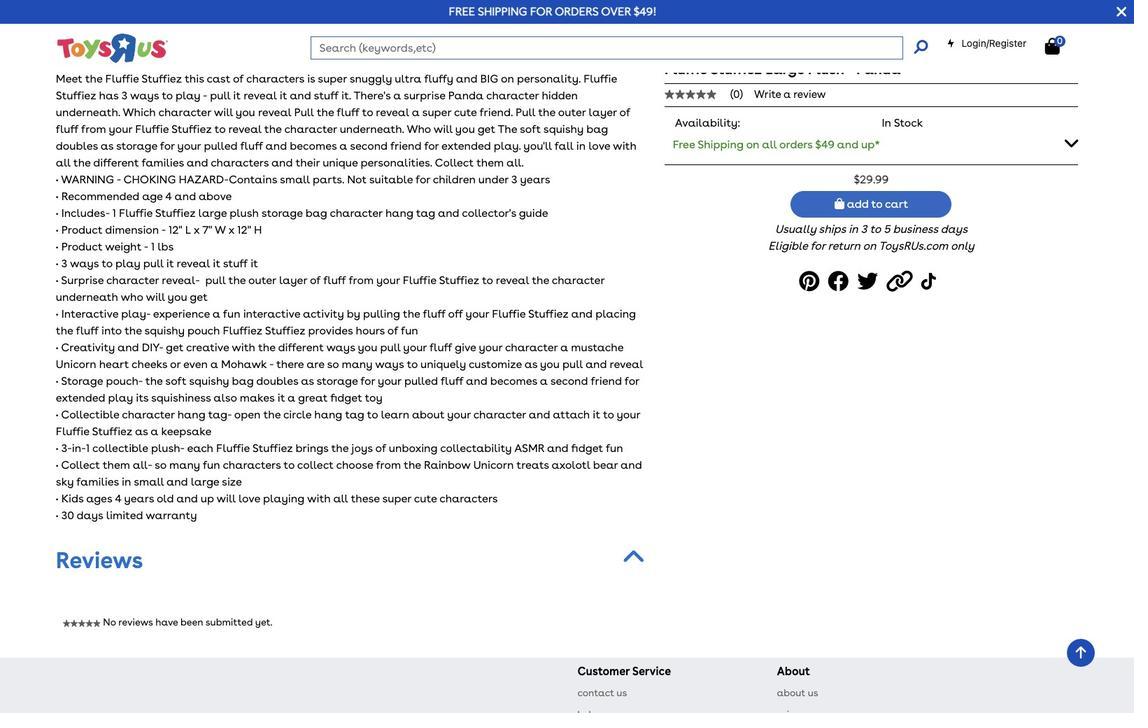 Task type: describe. For each thing, give the bounding box(es) containing it.
to right attach
[[603, 408, 614, 421]]

and left attach
[[529, 408, 550, 421]]

0 vertical spatial bag
[[587, 122, 608, 136]]

as up warning
[[101, 139, 114, 152]]

0 vertical spatial fidget
[[330, 391, 362, 404]]

(0) button
[[665, 88, 754, 100]]

stuffiez down this
[[171, 122, 212, 136]]

1 horizontal spatial stuff
[[314, 89, 339, 102]]

12 • from the top
[[56, 442, 58, 455]]

1 vertical spatial small
[[134, 475, 164, 488]]

1 horizontal spatial collect
[[435, 156, 474, 169]]

a up plush-
[[151, 425, 158, 438]]

3 right has
[[121, 89, 128, 102]]

circle
[[283, 408, 312, 421]]

share fluffie stuffiez large plush - panda on facebook image
[[828, 266, 853, 298]]

hidden
[[542, 89, 578, 102]]

warranty
[[146, 509, 197, 522]]

1 vertical spatial extended
[[56, 391, 105, 404]]

activity
[[303, 307, 344, 320]]

warning
[[61, 173, 114, 186]]

and left big
[[456, 72, 478, 85]]

all.
[[507, 156, 524, 169]]

fluff left off
[[423, 307, 446, 320]]

surprise
[[61, 274, 104, 287]]

for
[[530, 5, 552, 18]]

under
[[479, 173, 509, 186]]

treats
[[517, 458, 549, 472]]

a right write
[[784, 88, 791, 101]]

mustache
[[571, 341, 624, 354]]

2 horizontal spatial storage
[[317, 374, 358, 388]]

creative
[[186, 341, 229, 354]]

the up mohawk
[[258, 341, 276, 354]]

2 horizontal spatial hang
[[386, 206, 414, 220]]

size
[[222, 475, 242, 488]]

11 • from the top
[[56, 408, 58, 421]]

the right pulling
[[403, 307, 420, 320]]

1 horizontal spatial small
[[280, 173, 310, 186]]

0 vertical spatial years
[[520, 173, 550, 186]]

the down play-
[[125, 324, 142, 337]]

0 vertical spatial in
[[577, 139, 586, 152]]

in-
[[72, 442, 86, 455]]

0 vertical spatial from
[[81, 122, 106, 136]]

and up old
[[167, 475, 188, 488]]

contact
[[578, 687, 614, 698]]

customer
[[578, 665, 630, 678]]

off
[[448, 307, 463, 320]]

1 vertical spatial play
[[108, 391, 133, 404]]

rainbow
[[424, 458, 471, 472]]

- up recommended
[[117, 173, 121, 186]]

or
[[170, 358, 181, 371]]

1 vertical spatial years
[[124, 492, 154, 505]]

diy-
[[142, 341, 163, 354]]

business
[[893, 223, 938, 236]]

in inside usually ships in 3 to 5 business days eligible for return on toysrus.com only
[[849, 223, 858, 236]]

reveal-
[[162, 274, 200, 287]]

usually
[[775, 223, 816, 236]]

write a review
[[754, 88, 826, 101]]

learn
[[381, 408, 410, 421]]

a up who
[[412, 106, 420, 119]]

these
[[351, 492, 380, 505]]

0 vertical spatial super
[[318, 72, 347, 85]]

for left the "children"
[[416, 173, 430, 186]]

on inside dropdown button
[[747, 138, 760, 151]]

squishiness
[[151, 391, 211, 404]]

collectible
[[61, 408, 119, 421]]

pulling
[[363, 307, 400, 320]]

character up collectability
[[474, 408, 526, 421]]

fun right hours
[[401, 324, 418, 337]]

ages
[[86, 492, 112, 505]]

2 horizontal spatial squishy
[[544, 122, 584, 136]]

0 vertical spatial tag
[[416, 206, 435, 220]]

1 • from the top
[[56, 173, 58, 186]]

includes-
[[61, 206, 110, 220]]

the down cheeks
[[145, 374, 163, 388]]

0 vertical spatial large
[[198, 206, 227, 220]]

0 horizontal spatial many
[[169, 458, 200, 472]]

1 horizontal spatial all
[[333, 492, 348, 505]]

its
[[136, 391, 149, 404]]

toy
[[365, 391, 383, 404]]

0 horizontal spatial all
[[56, 156, 71, 169]]

for up choking
[[160, 139, 175, 152]]

stuffiez left placing in the top of the page
[[528, 307, 569, 320]]

0 vertical spatial storage
[[116, 139, 157, 152]]

heart
[[99, 358, 129, 371]]

a up unique
[[340, 139, 347, 152]]

for down who
[[424, 139, 439, 152]]

h
[[254, 223, 262, 236]]

1 horizontal spatial bag
[[306, 206, 327, 220]]

1 horizontal spatial love
[[589, 139, 611, 152]]

13 • from the top
[[56, 458, 58, 472]]

and down is
[[290, 89, 311, 102]]

dimension
[[105, 223, 159, 236]]

your down which
[[109, 122, 132, 136]]

0 vertical spatial second
[[350, 139, 388, 152]]

so
[[327, 358, 339, 371]]

asmr
[[515, 442, 545, 455]]

0 vertical spatial get
[[478, 122, 495, 136]]

stuffiez down interactive
[[265, 324, 305, 337]]

2 12" from the left
[[237, 223, 251, 236]]

you up contains
[[236, 106, 255, 119]]

fall
[[555, 139, 574, 152]]

the up warning
[[73, 156, 91, 169]]

1 horizontal spatial underneath.
[[340, 122, 404, 136]]

$49
[[816, 138, 835, 151]]

0 vertical spatial extended
[[442, 139, 491, 152]]

(0)
[[731, 88, 743, 100]]

2 horizontal spatial super
[[422, 106, 452, 119]]

of down the enter keyword or item no. search box
[[620, 106, 631, 119]]

0 horizontal spatial 4
[[115, 492, 122, 505]]

days inside the meet the fluffie stuffiez this cast of characters is super snuggly ultra fluffy and big on personality. fluffie stuffiez has 3 ways to play - pull it reveal it and stuff it. there's a surprise panda character hidden underneath. which character will you reveal pull the fluff to reveal a super cute friend. pull the outer layer of fluff from your fluffie stuffiez to reveal the character underneath. who will you get the soft squishy bag doubles as storage for your pulled fluff and becomes a second friend for extended play. you'll fall in love with all the different families and characters and their unique personalities. collect them all. • warning - choking hazard-contains small parts. not suitable for children under 3 years • recommended age 4 and above • includes- 1 fluffie stuffiez large plush storage bag character hang tag and collector's guide • product dimension - 12" l x 7" w x 12" h • product weight - 1 lbs • 3 ways to play pull it reveal it stuff it • surprise character reveal-  pull the outer layer of fluff from your fluffie stuffiez to reveal the character underneath who will you get • interactive play- experience a fun interactive activity by pulling the fluff off your fluffie stuffiez and placing the fluff into the squishy pouch fluffiez stuffiez provides hours of fun • creativity and diy- get creative with the different ways you pull your fluff give your character a mustache unicorn heart cheeks or even a mohawk - there are so many ways to uniquely customize as you pull and reveal • storage pouch- the soft squishy bag doubles as storage for your pulled fluff and becomes a second friend for extended play its squishiness also makes it a great fidget toy • collectible character hang tag- open the circle hang tag to learn about your character and attach it to your fluffie stuffiez as a keepsake • 3-in-1 collectible plush- each fluffie stuffiez brings the joys of unboxing collectability asmr and fidget fun • collect them all- so many fun characters to collect choose from the rainbow unicorn treats axolotl bear and sky families in small and large size • kids ages 4 years old and up will love playing with all these super cute characters • 30 days limited warranty
[[77, 509, 103, 522]]

0 vertical spatial 1
[[151, 240, 155, 253]]

into
[[101, 324, 122, 337]]

8 • from the top
[[56, 307, 58, 320]]

no
[[103, 617, 116, 628]]

personality.
[[517, 72, 581, 85]]

0 horizontal spatial different
[[93, 156, 139, 169]]

cart
[[885, 198, 908, 211]]

2 • from the top
[[56, 190, 58, 203]]

Enter Keyword or Item No. search field
[[310, 36, 904, 59]]

1 horizontal spatial pull
[[380, 341, 401, 354]]

mohawk
[[221, 358, 267, 371]]

to right has
[[162, 89, 173, 102]]

2 horizontal spatial with
[[613, 139, 637, 152]]

not
[[347, 173, 367, 186]]

on inside usually ships in 3 to 5 business days eligible for return on toysrus.com only
[[863, 239, 877, 253]]

1 horizontal spatial 4
[[165, 190, 172, 203]]

fluff up creativity
[[76, 324, 99, 337]]

who
[[407, 122, 431, 136]]

your up pulling
[[376, 274, 400, 287]]

1 vertical spatial different
[[278, 341, 324, 354]]

your up hazard-
[[177, 139, 201, 152]]

character up who
[[106, 274, 159, 287]]

us for customer service
[[617, 687, 627, 698]]

for up the toy
[[361, 374, 375, 388]]

0 horizontal spatial cute
[[414, 492, 437, 505]]

w
[[215, 223, 226, 236]]

character down not
[[330, 206, 383, 220]]

free
[[449, 5, 475, 18]]

the left joys
[[331, 442, 349, 455]]

0 horizontal spatial unicorn
[[56, 358, 96, 371]]

the up creativity
[[56, 324, 73, 337]]

1 horizontal spatial layer
[[589, 106, 617, 119]]

to down cast
[[215, 122, 226, 136]]

about us
[[777, 687, 819, 698]]

free
[[673, 138, 695, 151]]

and up heart
[[118, 341, 139, 354]]

fluff up contains
[[240, 139, 263, 152]]

1 horizontal spatial families
[[142, 156, 184, 169]]

1 horizontal spatial squishy
[[189, 374, 229, 388]]

which
[[123, 106, 156, 119]]

sky
[[56, 475, 74, 488]]

and down customize
[[466, 374, 488, 388]]

you down hours
[[358, 341, 378, 354]]

0 horizontal spatial bag
[[232, 374, 254, 388]]

stock
[[894, 116, 923, 129]]

0 horizontal spatial soft
[[165, 374, 186, 388]]

shipping
[[478, 5, 527, 18]]

of up activity
[[310, 274, 321, 287]]

- down this
[[203, 89, 207, 102]]

0 horizontal spatial with
[[232, 341, 255, 354]]

2 product from the top
[[61, 240, 102, 253]]

stuffiez down meet
[[56, 89, 96, 102]]

0 horizontal spatial stuff
[[223, 257, 248, 270]]

the down makes
[[263, 408, 281, 421]]

fun up the fluffiez
[[223, 307, 240, 320]]

30
[[61, 509, 74, 522]]

meet
[[56, 72, 82, 85]]

write
[[754, 88, 781, 101]]

is
[[307, 72, 315, 85]]

provides
[[308, 324, 353, 337]]

2 x from the left
[[229, 223, 235, 236]]

0 vertical spatial play
[[176, 89, 201, 102]]

about
[[777, 665, 810, 678]]

1 vertical spatial large
[[191, 475, 219, 488]]

about us link
[[777, 687, 819, 698]]

hours
[[356, 324, 385, 337]]

0 horizontal spatial friend
[[391, 139, 422, 152]]

about inside the meet the fluffie stuffiez this cast of characters is super snuggly ultra fluffy and big on personality. fluffie stuffiez has 3 ways to play - pull it reveal it and stuff it. there's a surprise panda character hidden underneath. which character will you reveal pull the fluff to reveal a super cute friend. pull the outer layer of fluff from your fluffie stuffiez to reveal the character underneath. who will you get the soft squishy bag doubles as storage for your pulled fluff and becomes a second friend for extended play. you'll fall in love with all the different families and characters and their unique personalities. collect them all. • warning - choking hazard-contains small parts. not suitable for children under 3 years • recommended age 4 and above • includes- 1 fluffie stuffiez large plush storage bag character hang tag and collector's guide • product dimension - 12" l x 7" w x 12" h • product weight - 1 lbs • 3 ways to play pull it reveal it stuff it • surprise character reveal-  pull the outer layer of fluff from your fluffie stuffiez to reveal the character underneath who will you get • interactive play- experience a fun interactive activity by pulling the fluff off your fluffie stuffiez and placing the fluff into the squishy pouch fluffiez stuffiez provides hours of fun • creativity and diy- get creative with the different ways you pull your fluff give your character a mustache unicorn heart cheeks or even a mohawk - there are so many ways to uniquely customize as you pull and reveal • storage pouch- the soft squishy bag doubles as storage for your pulled fluff and becomes a second friend for extended play its squishiness also makes it a great fidget toy • collectible character hang tag- open the circle hang tag to learn about your character and attach it to your fluffie stuffiez as a keepsake • 3-in-1 collectible plush- each fluffie stuffiez brings the joys of unboxing collectability asmr and fidget fun • collect them all- so many fun characters to collect choose from the rainbow unicorn treats axolotl bear and sky families in small and large size • kids ages 4 years old and up will love playing with all these super cute characters • 30 days limited warranty
[[412, 408, 445, 421]]

stuffiez up the collectible
[[92, 425, 132, 438]]

underneath
[[56, 290, 118, 304]]

0 vertical spatial pulled
[[204, 139, 238, 152]]

1 horizontal spatial cute
[[454, 106, 477, 119]]

ships
[[819, 223, 846, 236]]

1 horizontal spatial storage
[[262, 206, 303, 220]]

1 vertical spatial squishy
[[145, 324, 185, 337]]

the down "hidden"
[[538, 106, 556, 119]]

to down the toy
[[367, 408, 378, 421]]

shipping
[[698, 138, 744, 151]]

character down its
[[122, 408, 175, 421]]

the
[[498, 122, 517, 136]]

characters up size
[[223, 458, 281, 472]]

have
[[156, 617, 178, 628]]

the up interactive
[[229, 274, 246, 287]]

1 vertical spatial them
[[103, 458, 130, 472]]

recommended
[[61, 190, 140, 203]]

of right cast
[[233, 72, 244, 85]]

★★★★★ no reviews have been submitted yet.
[[63, 617, 273, 628]]

0 horizontal spatial tag
[[345, 408, 364, 421]]

there
[[276, 358, 304, 371]]

cheeks
[[132, 358, 167, 371]]

fluffiez
[[223, 324, 263, 337]]

and down mustache at the right of the page
[[586, 358, 607, 371]]

stuffiez up off
[[439, 274, 479, 287]]

2 horizontal spatial pull
[[563, 358, 583, 371]]

your up bear in the bottom right of the page
[[617, 408, 641, 421]]

and up hazard-
[[187, 156, 208, 169]]

0 horizontal spatial get
[[190, 290, 208, 304]]

a left mustache at the right of the page
[[561, 341, 568, 354]]

availability:
[[675, 116, 741, 129]]

0 horizontal spatial becomes
[[290, 139, 337, 152]]

a up asmr
[[540, 374, 548, 388]]

characters up contains
[[211, 156, 269, 169]]

fluff down meet
[[56, 122, 78, 136]]

character up friend.
[[486, 89, 539, 102]]

fluff down it.
[[337, 106, 360, 119]]

0 horizontal spatial collect
[[61, 458, 100, 472]]

free shipping on all orders $49 and up*
[[673, 138, 880, 151]]

your up uniquely
[[403, 341, 427, 354]]

personalities.
[[361, 156, 432, 169]]

1 horizontal spatial super
[[383, 492, 412, 505]]

1 x from the left
[[194, 223, 200, 236]]

and left up
[[177, 492, 198, 505]]

0 horizontal spatial hang
[[178, 408, 205, 421]]

0 vertical spatial soft
[[520, 122, 541, 136]]

1 horizontal spatial outer
[[558, 106, 586, 119]]

1 vertical spatial love
[[239, 492, 260, 505]]

you'll
[[524, 139, 552, 152]]

to left uniquely
[[407, 358, 418, 371]]

1 horizontal spatial friend
[[591, 374, 622, 388]]

to down weight
[[102, 257, 113, 270]]

to left collect
[[284, 458, 295, 472]]

1 vertical spatial unicorn
[[474, 458, 514, 472]]

$29.99
[[854, 173, 889, 186]]

bear
[[593, 458, 618, 472]]

free shipping for orders over $49!
[[449, 5, 657, 18]]

interactive
[[61, 307, 118, 320]]

stuffiez up l
[[155, 206, 196, 220]]

your up the toy
[[378, 374, 402, 388]]

placing
[[596, 307, 636, 320]]

up
[[201, 492, 214, 505]]

creativity
[[61, 341, 115, 354]]

in stock
[[882, 116, 923, 129]]

to inside usually ships in 3 to 5 business days eligible for return on toysrus.com only
[[870, 223, 881, 236]]

and right bear in the bottom right of the page
[[621, 458, 642, 472]]

the up unique
[[317, 106, 334, 119]]



Task type: vqa. For each thing, say whether or not it's contained in the screenshot.
the bottom them
yes



Task type: locate. For each thing, give the bounding box(es) containing it.
12"
[[168, 223, 182, 236], [237, 223, 251, 236]]

1 horizontal spatial get
[[478, 122, 495, 136]]

0 vertical spatial small
[[280, 173, 310, 186]]

you left 'the' in the left top of the page
[[456, 122, 475, 136]]

•
[[56, 173, 58, 186], [56, 190, 58, 203], [56, 206, 58, 220], [56, 223, 58, 236], [56, 240, 58, 253], [56, 257, 58, 270], [56, 274, 58, 287], [56, 307, 58, 320], [56, 341, 58, 354], [56, 374, 58, 388], [56, 408, 58, 421], [56, 442, 58, 455], [56, 458, 58, 472], [56, 492, 58, 505], [56, 509, 58, 522]]

1 vertical spatial second
[[551, 374, 588, 388]]

doubles up warning
[[56, 139, 98, 152]]

fluffy
[[424, 72, 454, 85]]

layer up interactive
[[279, 274, 307, 287]]

fun up up
[[203, 458, 220, 472]]

pull down is
[[294, 106, 314, 119]]

9 • from the top
[[56, 341, 58, 354]]

ways up which
[[130, 89, 159, 102]]

unboxing
[[389, 442, 438, 455]]

1 vertical spatial becomes
[[490, 374, 537, 388]]

collect
[[435, 156, 474, 169], [61, 458, 100, 472]]

tag up joys
[[345, 408, 364, 421]]

unicorn up "storage"
[[56, 358, 96, 371]]

2 vertical spatial squishy
[[189, 374, 229, 388]]

2 vertical spatial in
[[122, 475, 131, 488]]

on inside the meet the fluffie stuffiez this cast of characters is super snuggly ultra fluffy and big on personality. fluffie stuffiez has 3 ways to play - pull it reveal it and stuff it. there's a surprise panda character hidden underneath. which character will you reveal pull the fluff to reveal a super cute friend. pull the outer layer of fluff from your fluffie stuffiez to reveal the character underneath. who will you get the soft squishy bag doubles as storage for your pulled fluff and becomes a second friend for extended play. you'll fall in love with all the different families and characters and their unique personalities. collect them all. • warning - choking hazard-contains small parts. not suitable for children under 3 years • recommended age 4 and above • includes- 1 fluffie stuffiez large plush storage bag character hang tag and collector's guide • product dimension - 12" l x 7" w x 12" h • product weight - 1 lbs • 3 ways to play pull it reveal it stuff it • surprise character reveal-  pull the outer layer of fluff from your fluffie stuffiez to reveal the character underneath who will you get • interactive play- experience a fun interactive activity by pulling the fluff off your fluffie stuffiez and placing the fluff into the squishy pouch fluffiez stuffiez provides hours of fun • creativity and diy- get creative with the different ways you pull your fluff give your character a mustache unicorn heart cheeks or even a mohawk - there are so many ways to uniquely customize as you pull and reveal • storage pouch- the soft squishy bag doubles as storage for your pulled fluff and becomes a second friend for extended play its squishiness also makes it a great fidget toy • collectible character hang tag- open the circle hang tag to learn about your character and attach it to your fluffie stuffiez as a keepsake • 3-in-1 collectible plush- each fluffie stuffiez brings the joys of unboxing collectability asmr and fidget fun • collect them all- so many fun characters to collect choose from the rainbow unicorn treats axolotl bear and sky families in small and large size • kids ages 4 years old and up will love playing with all these super cute characters • 30 days limited warranty
[[501, 72, 514, 85]]

soft down or
[[165, 374, 186, 388]]

becomes up their
[[290, 139, 337, 152]]

extended up the "children"
[[442, 139, 491, 152]]

3-
[[61, 442, 72, 455]]

all left orders
[[762, 138, 777, 151]]

character up placing in the top of the page
[[552, 274, 605, 287]]

shopping bag image
[[835, 198, 845, 209]]

1 vertical spatial 1
[[86, 442, 90, 455]]

1 horizontal spatial 1
[[151, 240, 155, 253]]

us down "about"
[[808, 687, 819, 698]]

also
[[214, 391, 237, 404]]

0 horizontal spatial panda
[[449, 89, 484, 102]]

0 horizontal spatial layer
[[279, 274, 307, 287]]

0 vertical spatial love
[[589, 139, 611, 152]]

1 vertical spatial collect
[[61, 458, 100, 472]]

1 horizontal spatial hang
[[315, 408, 342, 421]]

10 • from the top
[[56, 374, 58, 388]]

joys
[[352, 442, 373, 455]]

to down collector's
[[482, 274, 493, 287]]

hang down great
[[315, 408, 342, 421]]

and up contains
[[266, 139, 287, 152]]

0 vertical spatial about
[[412, 408, 445, 421]]

- left there
[[269, 358, 274, 371]]

are
[[307, 358, 325, 371]]

0 horizontal spatial love
[[239, 492, 260, 505]]

0 vertical spatial days
[[941, 223, 968, 236]]

3 down all.
[[512, 173, 518, 186]]

the down unboxing
[[404, 458, 421, 472]]

stuffiez left this
[[142, 72, 182, 85]]

storage
[[61, 374, 103, 388]]

will
[[214, 106, 233, 119], [434, 122, 453, 136], [146, 290, 165, 304], [217, 492, 236, 505]]

14 • from the top
[[56, 492, 58, 505]]

pull
[[294, 106, 314, 119], [516, 106, 536, 119]]

give
[[455, 341, 476, 354]]

1 horizontal spatial extended
[[442, 139, 491, 152]]

1 horizontal spatial us
[[808, 687, 819, 698]]

0 horizontal spatial x
[[194, 223, 200, 236]]

the up contains
[[264, 122, 282, 136]]

character up customize
[[505, 341, 558, 354]]

1
[[151, 240, 155, 253], [86, 442, 90, 455]]

1 vertical spatial doubles
[[256, 374, 298, 388]]

families
[[142, 156, 184, 169], [76, 475, 119, 488]]

pull down hours
[[380, 341, 401, 354]]

add to cart
[[845, 198, 908, 211]]

0 horizontal spatial pull
[[210, 89, 230, 102]]

fluff up uniquely
[[430, 341, 452, 354]]

about down "about"
[[777, 687, 806, 698]]

orders
[[780, 138, 813, 151]]

collect
[[297, 458, 334, 472]]

1 vertical spatial cute
[[414, 492, 437, 505]]

0 horizontal spatial underneath.
[[56, 106, 120, 119]]

to
[[162, 89, 173, 102], [362, 106, 373, 119], [215, 122, 226, 136], [872, 198, 883, 211], [870, 223, 881, 236], [102, 257, 113, 270], [482, 274, 493, 287], [407, 358, 418, 371], [367, 408, 378, 421], [603, 408, 614, 421], [284, 458, 295, 472]]

pulled down uniquely
[[404, 374, 438, 388]]

many right so
[[342, 358, 373, 371]]

with down collect
[[307, 492, 331, 505]]

submitted
[[206, 617, 253, 628]]

0 horizontal spatial on
[[501, 72, 514, 85]]

tiktok image
[[922, 266, 940, 298]]

your right off
[[466, 307, 489, 320]]

different up there
[[278, 341, 324, 354]]

2 vertical spatial all
[[333, 492, 348, 505]]

lbs
[[158, 240, 174, 253]]

0 vertical spatial cute
[[454, 106, 477, 119]]

4 right age
[[165, 190, 172, 203]]

in up return
[[849, 223, 858, 236]]

play down this
[[176, 89, 201, 102]]

all
[[762, 138, 777, 151], [56, 156, 71, 169], [333, 492, 348, 505]]

on right return
[[863, 239, 877, 253]]

0 horizontal spatial them
[[103, 458, 130, 472]]

2 horizontal spatial from
[[376, 458, 401, 472]]

0 horizontal spatial days
[[77, 509, 103, 522]]

many
[[342, 358, 373, 371], [169, 458, 200, 472]]

your
[[109, 122, 132, 136], [177, 139, 201, 152], [376, 274, 400, 287], [466, 307, 489, 320], [403, 341, 427, 354], [479, 341, 503, 354], [378, 374, 402, 388], [447, 408, 471, 421], [617, 408, 641, 421]]

panda down big
[[449, 89, 484, 102]]

choose
[[336, 458, 373, 472]]

1 horizontal spatial pulled
[[404, 374, 438, 388]]

plush-
[[151, 442, 185, 455]]

who
[[121, 290, 143, 304]]

1 vertical spatial outer
[[249, 274, 276, 287]]

from up the by on the left of the page
[[349, 274, 374, 287]]

pouch
[[188, 324, 220, 337]]

4
[[165, 190, 172, 203], [115, 492, 122, 505]]

for
[[160, 139, 175, 152], [424, 139, 439, 152], [416, 173, 430, 186], [811, 239, 825, 253], [361, 374, 375, 388], [625, 374, 640, 388]]

0 horizontal spatial storage
[[116, 139, 157, 152]]

us for about
[[808, 687, 819, 698]]

1 vertical spatial soft
[[165, 374, 186, 388]]

reviews link
[[56, 547, 143, 574]]

unique
[[323, 156, 358, 169]]

login/register
[[962, 37, 1027, 49]]

1 product from the top
[[61, 223, 102, 236]]

small down their
[[280, 173, 310, 186]]

all inside dropdown button
[[762, 138, 777, 151]]

fluff up activity
[[324, 274, 346, 287]]

1 vertical spatial storage
[[262, 206, 303, 220]]

fluffie stuffiez large plush - panda
[[665, 61, 901, 78]]

many down plush-
[[169, 458, 200, 472]]

- up play pull
[[144, 240, 148, 253]]

l
[[185, 223, 191, 236]]

1 12" from the left
[[168, 223, 182, 236]]

0 horizontal spatial squishy
[[145, 324, 185, 337]]

0 horizontal spatial doubles
[[56, 139, 98, 152]]

x
[[194, 223, 200, 236], [229, 223, 235, 236]]

1 vertical spatial with
[[232, 341, 255, 354]]

stuffiez
[[711, 61, 762, 78], [142, 72, 182, 85], [56, 89, 96, 102], [171, 122, 212, 136], [155, 206, 196, 220], [439, 274, 479, 287], [528, 307, 569, 320], [265, 324, 305, 337], [92, 425, 132, 438], [253, 442, 293, 455]]

squishy up the diy- on the top left of the page
[[145, 324, 185, 337]]

1 horizontal spatial panda
[[857, 61, 901, 78]]

0 horizontal spatial 1
[[86, 442, 90, 455]]

old
[[157, 492, 174, 505]]

0 vertical spatial all
[[762, 138, 777, 151]]

play
[[176, 89, 201, 102], [108, 391, 133, 404]]

surprise
[[404, 89, 446, 102]]

0 horizontal spatial extended
[[56, 391, 105, 404]]

0 vertical spatial collect
[[435, 156, 474, 169]]

second up attach
[[551, 374, 588, 388]]

1 vertical spatial from
[[349, 274, 374, 287]]

toys r us image
[[56, 32, 168, 64]]

becomes down customize
[[490, 374, 537, 388]]

0 vertical spatial outer
[[558, 106, 586, 119]]

about right learn
[[412, 408, 445, 421]]

hang down 'suitable'
[[386, 206, 414, 220]]

0 horizontal spatial outer
[[249, 274, 276, 287]]

families up ages
[[76, 475, 119, 488]]

cast
[[207, 72, 230, 85]]

4 up limited
[[115, 492, 122, 505]]

2 pull from the left
[[516, 106, 536, 119]]

up*
[[862, 138, 880, 151]]

4 • from the top
[[56, 223, 58, 236]]

1 horizontal spatial play
[[176, 89, 201, 102]]

as up the collectible
[[135, 425, 148, 438]]

by
[[347, 307, 360, 320]]

0 vertical spatial pull
[[210, 89, 230, 102]]

15 • from the top
[[56, 509, 58, 522]]

1 horizontal spatial soft
[[520, 122, 541, 136]]

0 vertical spatial with
[[613, 139, 637, 152]]

stuffiez up (0)
[[711, 61, 762, 78]]

ways up the toy
[[375, 358, 404, 371]]

0 vertical spatial friend
[[391, 139, 422, 152]]

1 horizontal spatial days
[[941, 223, 968, 236]]

copy a link to fluffie stuffiez large plush - panda image
[[887, 266, 917, 298]]

and left placing in the top of the page
[[571, 307, 593, 320]]

for inside usually ships in 3 to 5 business days eligible for return on toysrus.com only
[[811, 239, 825, 253]]

and inside dropdown button
[[838, 138, 859, 151]]

reviews
[[118, 617, 153, 628]]

collect down the in-
[[61, 458, 100, 472]]

0 horizontal spatial fidget
[[330, 391, 362, 404]]

the down guide
[[532, 274, 549, 287]]

playing
[[263, 492, 305, 505]]

ways up so
[[326, 341, 355, 354]]

second up personalities.
[[350, 139, 388, 152]]

1 vertical spatial tag
[[345, 408, 364, 421]]

2 vertical spatial from
[[376, 458, 401, 472]]

as right customize
[[525, 358, 538, 371]]

1 horizontal spatial about
[[777, 687, 806, 698]]

your up collectability
[[447, 408, 471, 421]]

1 horizontal spatial tag
[[416, 206, 435, 220]]

login/register button
[[947, 36, 1027, 50]]

from down has
[[81, 122, 106, 136]]

character
[[486, 89, 539, 102], [159, 106, 211, 119], [284, 122, 337, 136], [330, 206, 383, 220], [106, 274, 159, 287], [552, 274, 605, 287], [505, 341, 558, 354], [122, 408, 175, 421], [474, 408, 526, 421]]

None search field
[[310, 36, 928, 59]]

1 horizontal spatial second
[[551, 374, 588, 388]]

1 horizontal spatial doubles
[[256, 374, 298, 388]]

0 horizontal spatial small
[[134, 475, 164, 488]]

create a pinterest pin for fluffie stuffiez large plush - panda image
[[799, 266, 824, 298]]

0 horizontal spatial pulled
[[204, 139, 238, 152]]

large
[[198, 206, 227, 220], [191, 475, 219, 488]]

with
[[613, 139, 637, 152], [232, 341, 255, 354], [307, 492, 331, 505]]

close button image
[[1117, 4, 1127, 20]]

limited
[[106, 509, 143, 522]]

characters down the rainbow
[[440, 492, 498, 505]]

1 vertical spatial pulled
[[404, 374, 438, 388]]

yet.
[[255, 617, 273, 628]]

1 horizontal spatial fidget
[[572, 442, 603, 455]]

0 vertical spatial doubles
[[56, 139, 98, 152]]

to inside button
[[872, 198, 883, 211]]

1 us from the left
[[617, 687, 627, 698]]

7 • from the top
[[56, 274, 58, 287]]

love
[[589, 139, 611, 152], [239, 492, 260, 505]]

2 vertical spatial super
[[383, 492, 412, 505]]

characters left is
[[246, 72, 304, 85]]

your up customize
[[479, 341, 503, 354]]

2 vertical spatial storage
[[317, 374, 358, 388]]

days inside usually ships in 3 to 5 business days eligible for return on toysrus.com only
[[941, 223, 968, 236]]

and down the "children"
[[438, 206, 460, 220]]

0 vertical spatial them
[[477, 156, 504, 169]]

days up only
[[941, 223, 968, 236]]

families up choking
[[142, 156, 184, 169]]

- right plush
[[848, 61, 853, 78]]

reveal
[[244, 89, 277, 102], [258, 106, 291, 119], [376, 106, 409, 119], [228, 122, 262, 136], [177, 257, 210, 270], [496, 274, 529, 287], [610, 358, 644, 371]]

3 inside usually ships in 3 to 5 business days eligible for return on toysrus.com only
[[861, 223, 867, 236]]

as up great
[[301, 374, 314, 388]]

0 vertical spatial panda
[[857, 61, 901, 78]]

outer up interactive
[[249, 274, 276, 287]]

share a link to fluffie stuffiez large plush - panda on twitter image
[[858, 266, 883, 298]]

0 vertical spatial product
[[61, 223, 102, 236]]

customize
[[469, 358, 522, 371]]

parts.
[[313, 173, 344, 186]]

of right joys
[[375, 442, 386, 455]]

large down 'above'
[[198, 206, 227, 220]]

0 horizontal spatial super
[[318, 72, 347, 85]]

character up their
[[284, 122, 337, 136]]

6 • from the top
[[56, 257, 58, 270]]

1 horizontal spatial with
[[307, 492, 331, 505]]

years up limited
[[124, 492, 154, 505]]

in
[[882, 116, 892, 129]]

cute down the rainbow
[[414, 492, 437, 505]]

great
[[298, 391, 328, 404]]

guide
[[519, 206, 548, 220]]

ways
[[130, 89, 159, 102], [70, 257, 99, 270], [326, 341, 355, 354], [375, 358, 404, 371]]

them down the collectible
[[103, 458, 130, 472]]

shopping bag image
[[1046, 38, 1060, 55]]

even
[[183, 358, 208, 371]]

2 us from the left
[[808, 687, 819, 698]]

★★★★★
[[63, 619, 101, 627]]

0 horizontal spatial families
[[76, 475, 119, 488]]

squishy
[[544, 122, 584, 136], [145, 324, 185, 337], [189, 374, 229, 388]]

underneath. down there's
[[340, 122, 404, 136]]

pull up 'the' in the left top of the page
[[516, 106, 536, 119]]

soft up the you'll
[[520, 122, 541, 136]]

and up axolotl
[[547, 442, 569, 455]]

tag
[[416, 206, 435, 220], [345, 408, 364, 421]]

it.
[[342, 89, 351, 102]]

it
[[233, 89, 241, 102], [280, 89, 287, 102], [166, 257, 174, 270], [213, 257, 220, 270], [251, 257, 258, 270], [278, 391, 285, 404], [593, 408, 601, 421]]

add
[[847, 198, 869, 211]]

for down placing in the top of the page
[[625, 374, 640, 388]]

1 vertical spatial pull
[[380, 341, 401, 354]]

$49!
[[634, 5, 657, 18]]

product
[[61, 223, 102, 236], [61, 240, 102, 253]]

play-
[[121, 307, 151, 320]]

ultra
[[395, 72, 422, 85]]

2 vertical spatial with
[[307, 492, 331, 505]]

1 horizontal spatial many
[[342, 358, 373, 371]]

hazard-
[[179, 173, 229, 186]]

panda inside the meet the fluffie stuffiez this cast of characters is super snuggly ultra fluffy and big on personality. fluffie stuffiez has 3 ways to play - pull it reveal it and stuff it. there's a surprise panda character hidden underneath. which character will you reveal pull the fluff to reveal a super cute friend. pull the outer layer of fluff from your fluffie stuffiez to reveal the character underneath. who will you get the soft squishy bag doubles as storage for your pulled fluff and becomes a second friend for extended play. you'll fall in love with all the different families and characters and their unique personalities. collect them all. • warning - choking hazard-contains small parts. not suitable for children under 3 years • recommended age 4 and above • includes- 1 fluffie stuffiez large plush storage bag character hang tag and collector's guide • product dimension - 12" l x 7" w x 12" h • product weight - 1 lbs • 3 ways to play pull it reveal it stuff it • surprise character reveal-  pull the outer layer of fluff from your fluffie stuffiez to reveal the character underneath who will you get • interactive play- experience a fun interactive activity by pulling the fluff off your fluffie stuffiez and placing the fluff into the squishy pouch fluffiez stuffiez provides hours of fun • creativity and diy- get creative with the different ways you pull your fluff give your character a mustache unicorn heart cheeks or even a mohawk - there are so many ways to uniquely customize as you pull and reveal • storage pouch- the soft squishy bag doubles as storage for your pulled fluff and becomes a second friend for extended play its squishiness also makes it a great fidget toy • collectible character hang tag- open the circle hang tag to learn about your character and attach it to your fluffie stuffiez as a keepsake • 3-in-1 collectible plush- each fluffie stuffiez brings the joys of unboxing collectability asmr and fidget fun • collect them all- so many fun characters to collect choose from the rainbow unicorn treats axolotl bear and sky families in small and large size • kids ages 4 years old and up will love playing with all these super cute characters • 30 days limited warranty
[[449, 89, 484, 102]]

3 left 5
[[861, 223, 867, 236]]

free shipping for orders over $49! link
[[449, 5, 657, 18]]

1 horizontal spatial from
[[349, 274, 374, 287]]

a down ultra
[[393, 89, 401, 102]]

5 • from the top
[[56, 240, 58, 253]]

cute
[[454, 106, 477, 119], [414, 492, 437, 505]]

0 vertical spatial underneath.
[[56, 106, 120, 119]]

3 • from the top
[[56, 206, 58, 220]]

of
[[233, 72, 244, 85], [620, 106, 631, 119], [310, 274, 321, 287], [388, 324, 398, 337], [375, 442, 386, 455]]

1 pull from the left
[[294, 106, 314, 119]]

1 vertical spatial friend
[[591, 374, 622, 388]]

on right shipping
[[747, 138, 760, 151]]

above
[[199, 190, 232, 203]]

in up limited
[[122, 475, 131, 488]]



